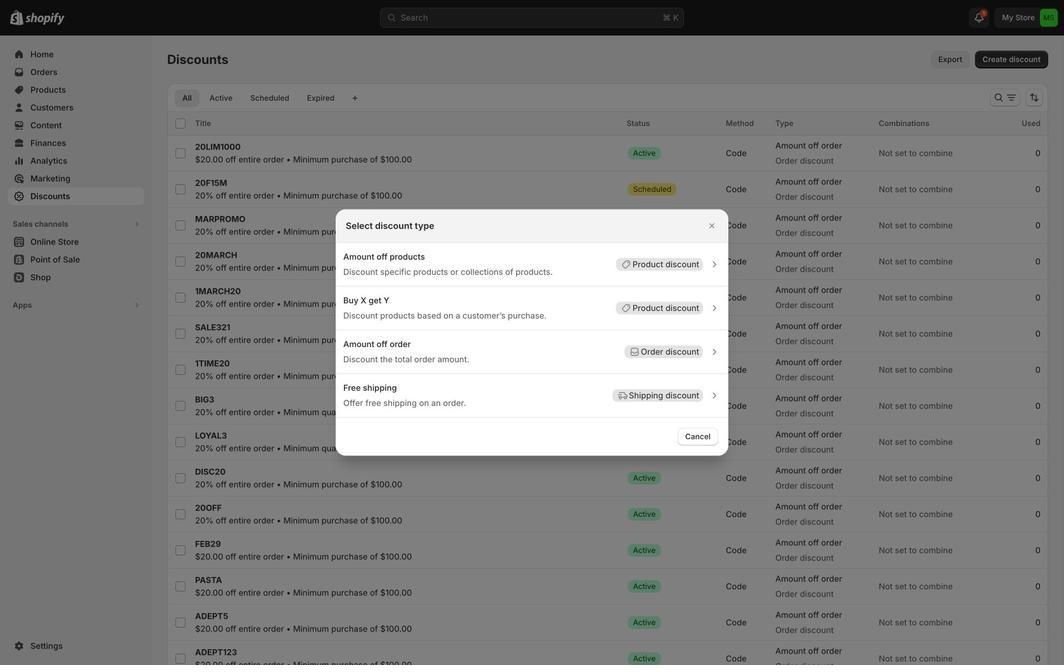 Task type: vqa. For each thing, say whether or not it's contained in the screenshot.
Ending
no



Task type: locate. For each thing, give the bounding box(es) containing it.
shopify image
[[25, 13, 65, 25]]

tab list
[[172, 89, 345, 107]]

dialog
[[0, 210, 1065, 456]]



